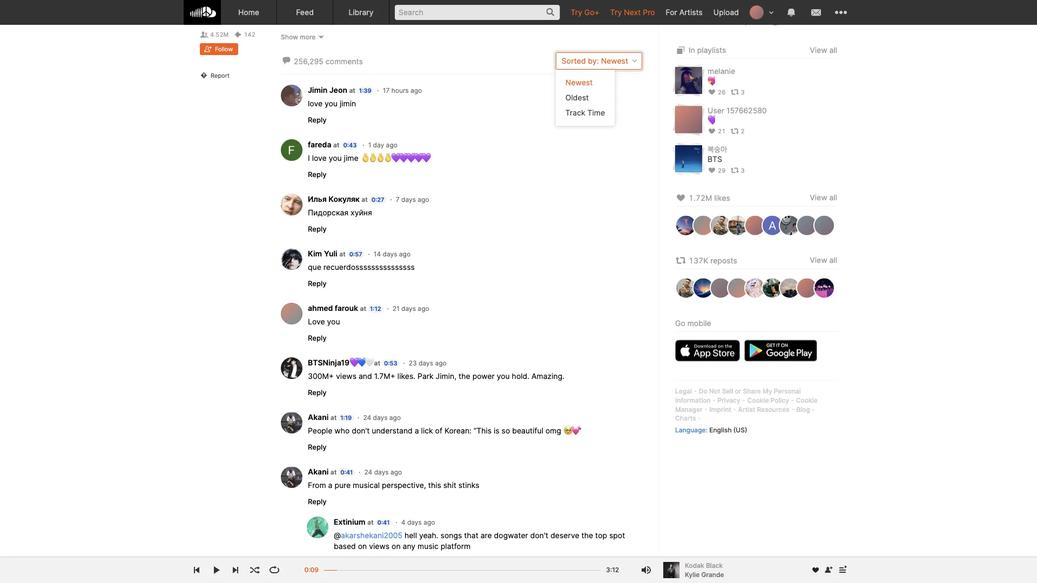 Task type: describe. For each thing, give the bounding box(es) containing it.
from
[[308, 481, 326, 490]]

reply for пидорская
[[308, 225, 327, 233]]

3:12
[[606, 567, 619, 574]]

you down jimin jeon link
[[325, 99, 338, 108]]

btsninja19💜💙🤍
[[308, 358, 372, 368]]

track stats element
[[708, 17, 838, 29]]

илья кокуляк's avatar element
[[281, 194, 303, 215]]

try for try go+
[[571, 8, 582, 17]]

extinium's avatar element
[[307, 517, 329, 539]]

show more
[[281, 33, 316, 41]]

2 vertical spatial dogg
[[403, 60, 423, 69]]

charts
[[675, 415, 696, 423]]

reply link for people
[[308, 443, 327, 452]]

time
[[588, 108, 605, 117]]

1:19
[[341, 415, 352, 422]]

arranged
[[281, 2, 314, 11]]

guitar
[[281, 18, 303, 27]]

sorted by: newest
[[562, 56, 628, 66]]

imprint
[[710, 406, 732, 414]]

&
[[296, 60, 301, 69]]

reply link for i
[[308, 170, 327, 179]]

21 inside ahmed farouk at 1:12 · 21 days ago
[[393, 305, 400, 313]]

0:41 link for akani
[[338, 469, 355, 477]]

you down ahmed farouk link
[[327, 317, 340, 327]]

melanie
[[708, 67, 736, 76]]

i07_ nam's avatar element
[[779, 277, 801, 299]]

for artists link
[[661, 0, 708, 24]]

at inside jimin jeon at 1:39 · 17 hours ago
[[349, 87, 355, 94]]

· inside fareda at 0:43 · 1 day ago
[[363, 141, 364, 149]]

upload
[[714, 8, 739, 17]]

library
[[349, 8, 374, 17]]

1 vertical spatial of
[[435, 427, 443, 436]]

feed
[[296, 8, 314, 17]]

master
[[303, 60, 328, 69]]

ago inside ahmed farouk at 1:12 · 21 days ago
[[418, 305, 429, 313]]

legal
[[675, 388, 692, 395]]

0 vertical spatial love
[[308, 99, 323, 108]]

пидорская
[[308, 208, 349, 217]]

in
[[689, 46, 695, 55]]

cookie inside cookie manager
[[796, 397, 818, 405]]

- up studio
[[353, 39, 356, 48]]

do
[[699, 388, 708, 395]]

share
[[743, 388, 761, 395]]

korean:
[[445, 427, 472, 436]]

in playlists
[[689, 46, 726, 55]]

0 vertical spatial bounce
[[394, 28, 421, 38]]

1 vertical spatial bts link
[[708, 155, 722, 164]]

ago inside akani at 1:19 · 24 days ago
[[390, 414, 401, 422]]

1
[[368, 141, 371, 149]]

comments
[[326, 57, 363, 66]]

4
[[401, 519, 406, 527]]

0:41 for extinium
[[377, 519, 390, 526]]

1 horizontal spatial of
[[805, 7, 813, 16]]

go mobile
[[675, 319, 711, 328]]

i love you jime 🫰🫰🫰🫰💜💜💜💜💜
[[308, 154, 429, 163]]

big
[[312, 50, 323, 59]]

deserve
[[551, 531, 580, 541]]

ago inside 'илья кокуляк at 0:27 · 7 days ago'
[[418, 196, 429, 204]]

복숭아 link
[[708, 145, 728, 154]]

0:57 link
[[347, 250, 365, 258]]

try next pro
[[611, 8, 655, 17]]

2 vertical spatial pdogg
[[369, 60, 392, 69]]

jimin,
[[436, 372, 457, 381]]

go
[[675, 319, 686, 328]]

next up image
[[836, 564, 849, 577]]

14
[[374, 250, 381, 258]]

💖
[[708, 77, 715, 86]]

1 horizontal spatial phong anh's avatar element
[[710, 215, 732, 236]]

- right comments
[[363, 60, 367, 69]]

⁃ privacy ⁃ cookie policy ⁃
[[711, 397, 796, 405]]

973k
[[752, 19, 767, 26]]

anitha_bts's avatar element
[[281, 582, 303, 584]]

0 vertical spatial dogg
[[372, 28, 392, 38]]

at inside extinium at 0:41 · 4 days ago
[[367, 519, 374, 527]]

stinks
[[459, 481, 480, 490]]

💜
[[708, 116, 715, 125]]

bts inside 복숭아 bts
[[708, 155, 722, 164]]

kylie grande element
[[664, 563, 680, 579]]

29
[[718, 167, 726, 174]]

artist
[[738, 406, 756, 414]]

1:39 link
[[357, 87, 374, 95]]

0:53
[[384, 360, 397, 367]]

reply for people
[[308, 443, 327, 451]]

bts forever's avatar element
[[710, 277, 732, 299]]

at inside the kim yuli at 0:57 · 14 days ago
[[339, 250, 346, 258]]

류효원's avatar element
[[796, 277, 818, 299]]

yeah.
[[419, 531, 439, 541]]

akani for from
[[308, 468, 329, 477]]

· inside extinium at 0:41 · 4 days ago
[[396, 519, 398, 527]]

· inside the kim yuli at 0:57 · 14 days ago
[[368, 250, 370, 258]]

jimin jeon at 1:39 · 17 hours ago
[[308, 86, 422, 95]]

3 link for 복숭아 bts
[[731, 167, 745, 174]]

26
[[718, 89, 726, 96]]

복숭아
[[708, 145, 728, 154]]

or
[[735, 388, 742, 395]]

go+
[[585, 8, 600, 17]]

view for likes
[[810, 193, 828, 202]]

akani's avatar element for people
[[281, 412, 303, 434]]

andrea diaz's avatar element
[[727, 215, 749, 236]]

blog
[[797, 406, 810, 414]]

follow
[[215, 46, 233, 53]]

bts's avatar element
[[200, 0, 265, 13]]

26 link
[[708, 89, 726, 96]]

1 vertical spatial newest
[[566, 78, 593, 87]]

reply link for love
[[308, 116, 327, 124]]

hit
[[325, 50, 336, 59]]

kodak black link
[[685, 561, 806, 571]]

3 for 복숭아 bts
[[741, 167, 745, 174]]

Search search field
[[395, 5, 560, 20]]

2 vertical spatial bounce
[[425, 60, 452, 69]]

4.52m
[[210, 31, 229, 38]]

all for 137k reposts
[[830, 256, 838, 265]]

user 51432162's avatar element
[[727, 277, 749, 299]]

likes
[[715, 193, 730, 203]]

manager
[[675, 406, 703, 414]]

29 link
[[708, 167, 726, 174]]

cookie manager
[[675, 397, 818, 414]]

artist resources link
[[738, 406, 790, 414]]

0 vertical spatial bts link
[[200, 16, 215, 26]]

track
[[566, 108, 586, 117]]

the inside hell yeah. songs that are dogwater don't deserve the top spot based on views on any music platform
[[582, 531, 593, 541]]

extinium link
[[334, 518, 366, 527]]

0:41 for akani
[[341, 469, 353, 476]]

that
[[464, 531, 479, 541]]

songs
[[441, 531, 462, 541]]

300m+
[[308, 372, 334, 381]]

💖 link
[[708, 76, 715, 86]]

kim yuli link
[[308, 249, 338, 258]]

home
[[238, 8, 259, 17]]

do not sell or share my personal information
[[675, 388, 801, 405]]

reply link for que
[[308, 279, 327, 288]]

- right editing
[[332, 28, 336, 38]]

jimin
[[308, 86, 328, 95]]

for
[[666, 8, 677, 17]]

3 for melanie 💖
[[741, 89, 745, 96]]

kylie
[[685, 571, 700, 579]]

kim yuli at 0:57 · 14 days ago
[[308, 249, 411, 258]]

kim
[[308, 249, 322, 258]]

jimin jeon link
[[308, 86, 347, 95]]

this
[[428, 481, 441, 490]]

24 for musical
[[364, 469, 372, 476]]

23
[[409, 359, 417, 367]]

· inside akani at 0:41 · 24 days ago
[[359, 469, 361, 476]]

reply link for from
[[308, 498, 327, 506]]

1 vertical spatial engineer
[[330, 60, 361, 69]]

10000
[[708, 7, 730, 16]]

hell yeah. songs that are dogwater don't deserve the top spot based on views on any music platform
[[334, 531, 625, 551]]

ago inside jimin jeon at 1:39 · 17 hours ago
[[411, 87, 422, 94]]

10000 hours (cover) by jk of bts element
[[675, 0, 702, 25]]

1 horizontal spatial by
[[783, 7, 792, 16]]

people
[[308, 427, 332, 436]]

🥹💓"
[[564, 427, 582, 436]]

you left jime
[[329, 154, 342, 163]]

1 vertical spatial love
[[312, 154, 327, 163]]



Task type: vqa. For each thing, say whether or not it's contained in the screenshot.


Task type: locate. For each thing, give the bounding box(es) containing it.
0 vertical spatial of
[[805, 7, 813, 16]]

1 view from the top
[[810, 46, 828, 55]]

playlist stats element down 2
[[708, 164, 838, 176]]

0 vertical spatial a
[[415, 427, 419, 436]]

1 akani's avatar element from the top
[[281, 412, 303, 434]]

0 horizontal spatial on
[[358, 542, 367, 551]]

1 vertical spatial the
[[582, 531, 593, 541]]

0 vertical spatial 0:41 link
[[338, 469, 355, 477]]

2 try from the left
[[611, 8, 622, 17]]

ago up from a pure musical perspective, this shit stinks
[[391, 469, 402, 476]]

24 for understand
[[363, 414, 371, 422]]

playlist stats element for user 157662580 💜
[[708, 125, 838, 137]]

ago right day
[[386, 141, 398, 149]]

next
[[624, 8, 641, 17]]

1 vertical spatial a
[[328, 481, 333, 490]]

1 vertical spatial 24
[[364, 469, 372, 476]]

view up monalisablink's avatar element
[[810, 193, 828, 202]]

0:41 inside extinium at 0:41 · 4 days ago
[[377, 519, 390, 526]]

3 playlist stats element from the top
[[708, 164, 838, 176]]

reply link down que
[[308, 279, 327, 288]]

3 link for melanie 💖
[[731, 89, 745, 96]]

ago inside extinium at 0:41 · 4 days ago
[[424, 519, 435, 527]]

0 vertical spatial view
[[810, 46, 828, 55]]

show more link
[[281, 32, 642, 41]]

day
[[373, 141, 384, 149]]

buzmakova02's avatar element
[[762, 215, 784, 236]]

0:41 link for extinium
[[375, 519, 392, 527]]

days right 4
[[407, 519, 422, 527]]

3 reply link from the top
[[308, 225, 327, 233]]

0 vertical spatial the
[[459, 372, 470, 381]]

ahmed farouk at 1:12 · 21 days ago
[[308, 304, 429, 313]]

reyhane yosefzadeh's avatar element
[[796, 215, 818, 236]]

engineer up the hit on the left of the page
[[319, 39, 351, 48]]

ago inside the kim yuli at 0:57 · 14 days ago
[[399, 250, 411, 258]]

0:43 link
[[341, 141, 359, 149]]

6 reply from the top
[[308, 388, 327, 397]]

0 horizontal spatial a
[[328, 481, 333, 490]]

phong anh's avatar element down likes
[[710, 215, 732, 236]]

days inside btsninja19💜💙🤍 at 0:53 · 23 days ago
[[419, 359, 433, 367]]

at up pure
[[331, 469, 337, 476]]

reply link down love you jimin
[[308, 116, 327, 124]]

the
[[459, 372, 470, 381], [582, 531, 593, 541]]

· left 7
[[390, 196, 392, 204]]

2 vertical spatial view
[[810, 256, 828, 265]]

monalisablink's avatar element
[[814, 215, 835, 236]]

3 view from the top
[[810, 256, 828, 265]]

sentimeter's avatar element
[[693, 277, 714, 299]]

susan carey's avatar element
[[779, 215, 801, 236]]

reply link for пидорская
[[308, 225, 327, 233]]

the right 'jimin,'
[[459, 372, 470, 381]]

extinium at 0:41 · 4 days ago
[[334, 518, 435, 527]]

hours
[[732, 7, 754, 16]]

2 akani link from the top
[[308, 468, 329, 477]]

days right 7
[[401, 196, 416, 204]]

2 on from the left
[[392, 542, 401, 551]]

for artists
[[666, 8, 703, 17]]

24 inside akani at 0:41 · 24 days ago
[[364, 469, 372, 476]]

137k
[[689, 256, 709, 265]]

(cover)
[[756, 7, 781, 16]]

hell
[[405, 531, 417, 541]]

7 reply link from the top
[[308, 443, 327, 452]]

reply link down people
[[308, 443, 327, 452]]

reply for love
[[308, 116, 327, 124]]

1 vertical spatial 21
[[393, 305, 400, 313]]

илья кокуляк link
[[308, 195, 360, 204]]

black
[[706, 562, 723, 570]]

0 vertical spatial 0:41
[[341, 469, 353, 476]]

1 try from the left
[[571, 8, 582, 17]]

илья кокуляк at 0:27 · 7 days ago
[[308, 195, 429, 204]]

- down feed
[[305, 18, 308, 27]]

and
[[359, 372, 372, 381]]

1 vertical spatial view
[[810, 193, 828, 202]]

1.72m likes
[[689, 193, 730, 203]]

1 3 link from the top
[[731, 89, 745, 96]]

a left lick
[[415, 427, 419, 436]]

at left 0:43
[[333, 141, 340, 149]]

try left go+
[[571, 8, 582, 17]]

at left 0:53 link
[[374, 359, 380, 367]]

privacy
[[718, 397, 741, 405]]

views inside hell yeah. songs that are dogwater don't deserve the top spot based on views on any music platform
[[369, 542, 390, 551]]

view all up pilar larico's avatar element
[[810, 256, 838, 265]]

at inside ahmed farouk at 1:12 · 21 days ago
[[360, 305, 366, 313]]

fareda's avatar element
[[281, 139, 303, 161]]

arranged by slow rabbit
[[281, 2, 369, 11]]

· up musical
[[359, 469, 361, 476]]

kodak black kylie grande
[[685, 562, 724, 579]]

0 vertical spatial views
[[336, 372, 357, 381]]

bts element
[[675, 145, 702, 172]]

8 reply from the top
[[308, 498, 327, 506]]

0 vertical spatial newest
[[601, 56, 628, 66]]

bts link up 4.52m link
[[200, 16, 215, 26]]

reply for from
[[308, 498, 327, 506]]

newest up oldest at the top of the page
[[566, 78, 593, 87]]

kodak
[[685, 562, 704, 570]]

· right 1:12 link
[[387, 305, 389, 313]]

akani
[[308, 413, 329, 422], [308, 468, 329, 477]]

2 3 link from the top
[[731, 167, 745, 174]]

5 reply from the top
[[308, 334, 327, 342]]

at left the 0:27 "link"
[[362, 196, 368, 204]]

reply down love you jimin
[[308, 116, 327, 124]]

1 horizontal spatial a
[[415, 427, 419, 436]]

playlist stats element containing 21
[[708, 125, 838, 137]]

2 akani from the top
[[308, 468, 329, 477]]

4.52m link
[[200, 31, 229, 38]]

· left 23
[[403, 359, 405, 367]]

bts up 154k
[[815, 7, 829, 16]]

0 vertical spatial 24
[[363, 414, 371, 422]]

0 horizontal spatial bts
[[200, 16, 215, 26]]

0 horizontal spatial bts link
[[200, 16, 215, 26]]

4 reply link from the top
[[308, 279, 327, 288]]

인영 황's avatar element
[[745, 215, 766, 236]]

by:
[[588, 56, 599, 66]]

music
[[418, 542, 439, 551]]

all for in playlists
[[830, 46, 838, 55]]

user 565046136's avatar element
[[693, 215, 714, 236]]

akani for people
[[308, 413, 329, 422]]

of right jk on the top right of the page
[[805, 7, 813, 16]]

3 link right 26
[[731, 89, 745, 96]]

· inside akani at 1:19 · 24 days ago
[[358, 414, 359, 422]]

3 reply from the top
[[308, 225, 327, 233]]

platform
[[441, 542, 471, 551]]

1 akani from the top
[[308, 413, 329, 422]]

1 vertical spatial 3
[[741, 167, 745, 174]]

2 playlist stats element from the top
[[708, 125, 838, 137]]

at up akarshekani2005
[[367, 519, 374, 527]]

💜 element
[[675, 106, 702, 133]]

cardoshi abu's avatar element
[[675, 215, 697, 236]]

koungg's avatar element
[[762, 277, 784, 299]]

all down 154k
[[830, 46, 838, 55]]

all
[[830, 46, 838, 55], [830, 193, 838, 202], [830, 256, 838, 265]]

phong anh's avatar element
[[710, 215, 732, 236], [675, 277, 697, 299]]

4 reply from the top
[[308, 279, 327, 288]]

slow
[[327, 2, 344, 11]]

0 vertical spatial pdogg
[[338, 28, 361, 38]]

at right yuli
[[339, 250, 346, 258]]

· inside btsninja19💜💙🤍 at 0:53 · 23 days ago
[[403, 359, 405, 367]]

💜 link
[[708, 116, 715, 125]]

1 horizontal spatial the
[[582, 531, 593, 541]]

reply down people
[[308, 443, 327, 451]]

ago right 1:12 link
[[418, 305, 429, 313]]

💖 element
[[675, 67, 702, 94]]

reply link for 300m+
[[308, 388, 327, 397]]

at inside btsninja19💜💙🤍 at 0:53 · 23 days ago
[[374, 359, 380, 367]]

view all for 137k reposts
[[810, 256, 838, 265]]

ago up the 300m+ views and 1.7m+ likes. park jimin, the power you hold. amazing.
[[435, 359, 447, 367]]

0 vertical spatial all
[[830, 46, 838, 55]]

days inside akani at 0:41 · 24 days ago
[[374, 469, 389, 476]]

like image
[[675, 191, 687, 204]]

resources
[[757, 406, 790, 414]]

⁃ imprint ⁃ artist resources ⁃ blog ⁃ charts ⁃ language: english (us)
[[675, 406, 816, 434]]

1 3 from the top
[[741, 89, 745, 96]]

view for reposts
[[810, 256, 828, 265]]

0 horizontal spatial by
[[316, 2, 325, 11]]

2 vertical spatial all
[[830, 256, 838, 265]]

· inside ahmed farouk at 1:12 · 21 days ago
[[387, 305, 389, 313]]

ahmed farouk's avatar element
[[281, 303, 303, 325]]

pro
[[643, 8, 655, 17]]

3 link right 29
[[731, 167, 745, 174]]

1 vertical spatial bounce
[[414, 39, 441, 48]]

akani's avatar element
[[281, 412, 303, 434], [281, 467, 303, 488]]

1 playlist stats element from the top
[[708, 86, 838, 98]]

days up 'park'
[[419, 359, 433, 367]]

1 view all from the top
[[810, 46, 838, 55]]

home link
[[221, 0, 277, 25]]

1 horizontal spatial views
[[369, 542, 390, 551]]

3 right 29
[[741, 167, 745, 174]]

reply down from
[[308, 498, 327, 506]]

0 horizontal spatial phong anh's avatar element
[[675, 277, 697, 299]]

2 cookie from the left
[[796, 397, 818, 405]]

hold.
[[512, 372, 530, 381]]

based
[[334, 542, 356, 551]]

playlist stats element containing 26
[[708, 86, 838, 98]]

blog link
[[797, 406, 810, 414]]

you left hold.
[[497, 372, 510, 381]]

8 reply link from the top
[[308, 498, 327, 506]]

btsninja19💜💙🤍 link
[[308, 358, 372, 368]]

24 inside akani at 1:19 · 24 days ago
[[363, 414, 371, 422]]

views down akarshekani2005 link
[[369, 542, 390, 551]]

at left 1:19 link
[[331, 414, 337, 422]]

1 reply from the top
[[308, 116, 327, 124]]

reply link for love
[[308, 334, 327, 342]]

7 reply from the top
[[308, 443, 327, 451]]

24 up don't
[[363, 414, 371, 422]]

days inside akani at 1:19 · 24 days ago
[[373, 414, 388, 422]]

reply link down 300m+
[[308, 388, 327, 397]]

cookie up artist resources 'link'
[[748, 397, 769, 405]]

days up understand
[[373, 414, 388, 422]]

None search field
[[390, 0, 565, 24]]

legal link
[[675, 388, 692, 395]]

reply for love
[[308, 334, 327, 342]]

0 vertical spatial 21
[[718, 128, 726, 135]]

1 horizontal spatial on
[[392, 542, 401, 551]]

· left 1
[[363, 141, 364, 149]]

137k reposts
[[689, 256, 738, 265]]

1 horizontal spatial newest
[[601, 56, 628, 66]]

256,295 comments
[[294, 57, 363, 66]]

love right i
[[312, 154, 327, 163]]

1 vertical spatial akani's avatar element
[[281, 467, 303, 488]]

0 horizontal spatial the
[[459, 372, 470, 381]]

jimin
[[340, 99, 356, 108]]

akani link for people
[[308, 413, 329, 422]]

a
[[415, 427, 419, 436], [328, 481, 333, 490]]

2 vertical spatial view all
[[810, 256, 838, 265]]

154k
[[815, 19, 830, 26]]

akani's avatar element left from
[[281, 467, 303, 488]]

ago up understand
[[390, 414, 401, 422]]

1 cookie from the left
[[748, 397, 769, 405]]

jimin jeon's avatar element
[[281, 85, 303, 106]]

· left 17
[[377, 87, 379, 94]]

3 view all from the top
[[810, 256, 838, 265]]

days inside the kim yuli at 0:57 · 14 days ago
[[383, 250, 397, 258]]

on left any
[[392, 542, 401, 551]]

sell
[[722, 388, 733, 395]]

1 vertical spatial view all
[[810, 193, 838, 202]]

· inside 'илья кокуляк at 0:27 · 7 days ago'
[[390, 196, 392, 204]]

comment image
[[281, 55, 292, 67]]

73.4k
[[782, 19, 800, 26]]

reply for i
[[308, 170, 327, 178]]

1 vertical spatial phong anh's avatar element
[[675, 277, 697, 299]]

melanie 💖
[[708, 67, 736, 86]]

playlist stats element containing 29
[[708, 164, 838, 176]]

0 vertical spatial akani's avatar element
[[281, 412, 303, 434]]

0 vertical spatial akani
[[308, 413, 329, 422]]

kim yuli's avatar element
[[281, 248, 303, 270]]

1 horizontal spatial 0:41
[[377, 519, 390, 526]]

ago inside fareda at 0:43 · 1 day ago
[[386, 141, 398, 149]]

ago inside btsninja19💜💙🤍 at 0:53 · 23 days ago
[[435, 359, 447, 367]]

view for playlists
[[810, 46, 828, 55]]

days inside 'илья кокуляк at 0:27 · 7 days ago'
[[401, 196, 416, 204]]

sorted
[[562, 56, 586, 66]]

days inside extinium at 0:41 · 4 days ago
[[407, 519, 422, 527]]

days inside ahmed farouk at 1:12 · 21 days ago
[[402, 305, 416, 313]]

reply for que
[[308, 279, 327, 288]]

btsninja19💜💙🤍's avatar element
[[281, 358, 303, 379]]

1 akani link from the top
[[308, 413, 329, 422]]

engineer down studio
[[330, 60, 361, 69]]

973k link
[[742, 19, 767, 26]]

1 horizontal spatial bts
[[708, 155, 722, 164]]

24
[[363, 414, 371, 422], [364, 469, 372, 476]]

legal ⁃
[[675, 388, 699, 395]]

track time link
[[556, 105, 615, 120]]

try for try next pro
[[611, 8, 622, 17]]

akani link up people
[[308, 413, 329, 422]]

reply down 300m+
[[308, 388, 327, 397]]

reply link down love
[[308, 334, 327, 342]]

akani link for from
[[308, 468, 329, 477]]

at inside 'илья кокуляк at 0:27 · 7 days ago'
[[362, 196, 368, 204]]

0:41 up pure
[[341, 469, 353, 476]]

1 horizontal spatial cookie
[[796, 397, 818, 405]]

1 horizontal spatial 0:41 link
[[375, 519, 392, 527]]

at left 1:12 link
[[360, 305, 366, 313]]

0 vertical spatial akani link
[[308, 413, 329, 422]]

3 all from the top
[[830, 256, 838, 265]]

at inside akani at 0:41 · 24 days ago
[[331, 469, 337, 476]]

akani's avatar element left people
[[281, 412, 303, 434]]

my
[[763, 388, 772, 395]]

akani link
[[308, 413, 329, 422], [308, 468, 329, 477]]

try left next
[[611, 8, 622, 17]]

1 vertical spatial 0:41
[[377, 519, 390, 526]]

views down "btsninja19💜💙🤍" link
[[336, 372, 357, 381]]

reposts
[[711, 256, 738, 265]]

0 horizontal spatial 21
[[393, 305, 400, 313]]

1 vertical spatial dogg
[[393, 39, 412, 48]]

0 vertical spatial 3 link
[[731, 89, 745, 96]]

views
[[336, 372, 357, 381], [369, 542, 390, 551]]

1 reply link from the top
[[308, 116, 327, 124]]

5 reply link from the top
[[308, 334, 327, 342]]

days right 1:12 link
[[402, 305, 416, 313]]

by left jk on the top right of the page
[[783, 7, 792, 16]]

☆'s avatar element
[[745, 277, 766, 299]]

user 157662580 link
[[708, 106, 767, 115]]

256,295
[[294, 57, 324, 66]]

people who don't understand a lick of korean: "this is so beautiful omg 🥹💓"
[[308, 427, 582, 436]]

1 horizontal spatial try
[[611, 8, 622, 17]]

0 vertical spatial view all
[[810, 46, 838, 55]]

0:41 up akarshekani2005
[[377, 519, 390, 526]]

1 on from the left
[[358, 542, 367, 551]]

bts link down 복숭아
[[708, 155, 722, 164]]

21 left the '2' link
[[718, 128, 726, 135]]

0:09
[[304, 567, 319, 574]]

0 horizontal spatial newest
[[566, 78, 593, 87]]

1.72m
[[689, 193, 712, 203]]

playlist stats element down 157662580
[[708, 125, 838, 137]]

정우영
[[281, 50, 301, 59]]

power
[[473, 372, 495, 381]]

1 vertical spatial pdogg
[[358, 39, 382, 48]]

playlist stats element
[[708, 86, 838, 98], [708, 125, 838, 137], [708, 164, 838, 176]]

the left the top on the right bottom of page
[[582, 531, 593, 541]]

omg
[[546, 427, 561, 436]]

ago inside akani at 0:41 · 24 days ago
[[391, 469, 402, 476]]

2 horizontal spatial bts
[[815, 7, 829, 16]]

· right '1:19'
[[358, 414, 359, 422]]

0 vertical spatial phong anh's avatar element
[[710, 215, 732, 236]]

view all for 1.72m likes
[[810, 193, 838, 202]]

bts down 복숭아
[[708, 155, 722, 164]]

view down 154k link
[[810, 46, 828, 55]]

6 reply link from the top
[[308, 388, 327, 397]]

2 3 from the top
[[741, 167, 745, 174]]

24 up musical
[[364, 469, 372, 476]]

21 right 1:12 link
[[393, 305, 400, 313]]

21 link
[[708, 128, 726, 135]]

1 vertical spatial views
[[369, 542, 390, 551]]

1 horizontal spatial bts link
[[708, 155, 722, 164]]

2 vertical spatial playlist stats element
[[708, 164, 838, 176]]

reply
[[308, 116, 327, 124], [308, 170, 327, 178], [308, 225, 327, 233], [308, 279, 327, 288], [308, 334, 327, 342], [308, 388, 327, 397], [308, 443, 327, 451], [308, 498, 327, 506]]

· inside jimin jeon at 1:39 · 17 hours ago
[[377, 87, 379, 94]]

understand
[[372, 427, 413, 436]]

a left pure
[[328, 481, 333, 490]]

0:41 link
[[338, 469, 355, 477], [375, 519, 392, 527]]

0 horizontal spatial of
[[435, 427, 443, 436]]

view all for in playlists
[[810, 46, 838, 55]]

2 view from the top
[[810, 193, 828, 202]]

view all up monalisablink's avatar element
[[810, 193, 838, 202]]

by
[[316, 2, 325, 11], [783, 7, 792, 16]]

pilar larico's avatar element
[[814, 277, 835, 299]]

who
[[335, 427, 350, 436]]

reply for 300m+
[[308, 388, 327, 397]]

days up from a pure musical perspective, this shit stinks
[[374, 469, 389, 476]]

que
[[308, 263, 321, 272]]

at
[[349, 87, 355, 94], [333, 141, 340, 149], [362, 196, 368, 204], [339, 250, 346, 258], [360, 305, 366, 313], [374, 359, 380, 367], [331, 414, 337, 422], [331, 469, 337, 476], [367, 519, 374, 527]]

more
[[300, 33, 316, 41]]

0:41 link up pure
[[338, 469, 355, 477]]

view all down 154k
[[810, 46, 838, 55]]

2 akani's avatar element from the top
[[281, 467, 303, 488]]

2 reply from the top
[[308, 170, 327, 178]]

· left 14
[[368, 250, 370, 258]]

all for 1.72m likes
[[830, 193, 838, 202]]

0 vertical spatial playlist stats element
[[708, 86, 838, 98]]

1 vertical spatial 3 link
[[731, 167, 745, 174]]

1 vertical spatial akani link
[[308, 468, 329, 477]]

playlist stats element for melanie 💖
[[708, 86, 838, 98]]

0 vertical spatial engineer
[[319, 39, 351, 48]]

1 vertical spatial 0:41 link
[[375, 519, 392, 527]]

at inside fareda at 0:43 · 1 day ago
[[333, 141, 340, 149]]

0 horizontal spatial 0:41
[[341, 469, 353, 476]]

ago right 7
[[418, 196, 429, 204]]

1 vertical spatial all
[[830, 193, 838, 202]]

at inside akani at 1:19 · 24 days ago
[[331, 414, 337, 422]]

ago up yeah.
[[424, 519, 435, 527]]

reply link down i
[[308, 170, 327, 179]]

0 horizontal spatial 0:41 link
[[338, 469, 355, 477]]

0 horizontal spatial try
[[571, 8, 582, 17]]

2 view all from the top
[[810, 193, 838, 202]]

btsninja19💜💙🤍 at 0:53 · 23 days ago
[[308, 358, 447, 368]]

1 vertical spatial playlist stats element
[[708, 125, 838, 137]]

2 reply link from the top
[[308, 170, 327, 179]]

playlist stats element for 복숭아 bts
[[708, 164, 838, 176]]

0:41 inside akani at 0:41 · 24 days ago
[[341, 469, 353, 476]]

2 all from the top
[[830, 193, 838, 202]]

akani link up from
[[308, 468, 329, 477]]

view
[[810, 46, 828, 55], [810, 193, 828, 202], [810, 256, 828, 265]]

playlist stats element up 157662580
[[708, 86, 838, 98]]

all up pilar larico's avatar element
[[830, 256, 838, 265]]

3 up 157662580
[[741, 89, 745, 96]]

cookie up the blog link
[[796, 397, 818, 405]]

1 vertical spatial akani
[[308, 468, 329, 477]]

set image
[[675, 44, 687, 57]]

you
[[325, 99, 338, 108], [329, 154, 342, 163], [327, 317, 340, 327], [497, 372, 510, 381]]

0 horizontal spatial cookie
[[748, 397, 769, 405]]

akani's avatar element for from
[[281, 467, 303, 488]]

love down the jimin
[[308, 99, 323, 108]]

0:27 link
[[369, 196, 387, 204]]

1 horizontal spatial 21
[[718, 128, 726, 135]]

phong anh's avatar element down repost image
[[675, 277, 697, 299]]

akarshekani2005
[[341, 531, 403, 541]]

cookie policy link
[[748, 397, 789, 405]]

1 all from the top
[[830, 46, 838, 55]]

language:
[[675, 427, 708, 434]]

0 vertical spatial 3
[[741, 89, 745, 96]]

view up pilar larico's avatar element
[[810, 256, 828, 265]]

newest right by:
[[601, 56, 628, 66]]

progress bar
[[324, 565, 601, 583]]

are
[[481, 531, 492, 541]]

at left the 1:39 link
[[349, 87, 355, 94]]

ago right 'hours'
[[411, 87, 422, 94]]

bob builder's avatar element
[[750, 5, 764, 19]]

0 horizontal spatial views
[[336, 372, 357, 381]]

repost image
[[675, 254, 687, 267]]

akani up from
[[308, 468, 329, 477]]

policy
[[771, 397, 789, 405]]



